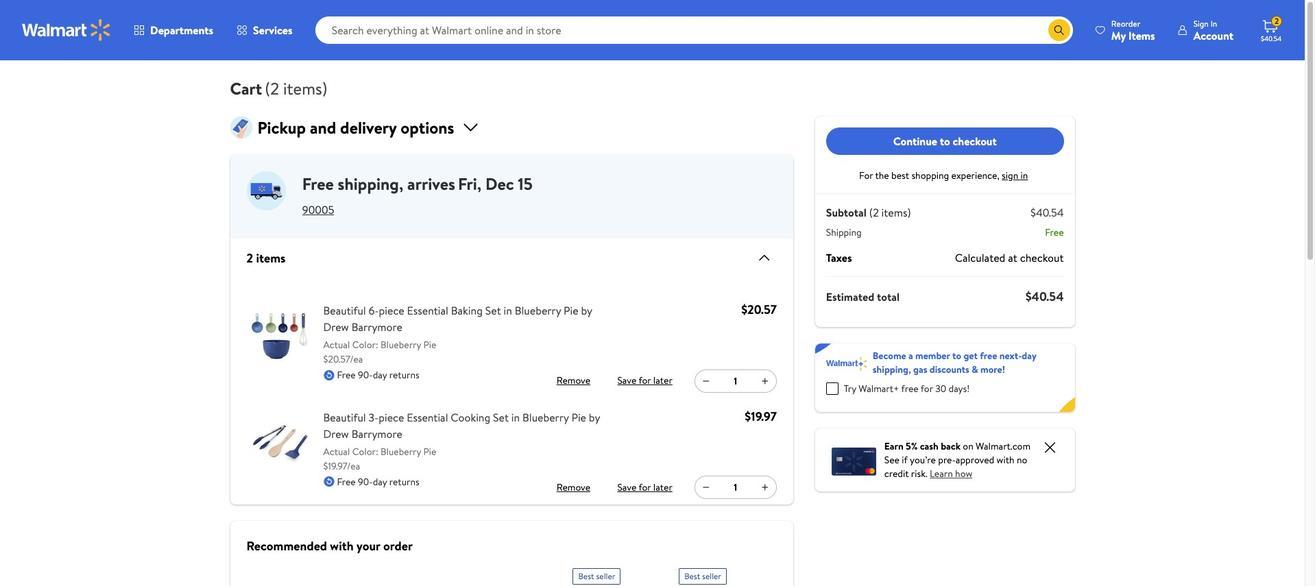 Task type: locate. For each thing, give the bounding box(es) containing it.
1 vertical spatial actual
[[323, 445, 350, 458]]

day right more!
[[1022, 349, 1036, 363]]

set for $19.97
[[493, 410, 509, 425]]

1 remove from the top
[[557, 374, 590, 388]]

2 1 from the top
[[734, 481, 737, 494]]

gas
[[913, 363, 927, 376]]

free right get
[[980, 349, 997, 363]]

with
[[997, 453, 1015, 467], [330, 538, 354, 555]]

$40.54
[[1261, 34, 1282, 43], [1031, 205, 1064, 220], [1026, 288, 1064, 305]]

1 vertical spatial 1
[[734, 481, 737, 494]]

no
[[1017, 453, 1027, 467]]

at
[[1008, 250, 1017, 265]]

beautiful inside the beautiful 3-piece essential cooking set in blueberry pie by drew barrymore actual color: blueberry pie $19.97/ea
[[323, 410, 366, 425]]

essential
[[407, 303, 448, 318], [407, 410, 448, 425]]

2 right in
[[1275, 15, 1279, 27]]

get
[[964, 349, 978, 363]]

1 vertical spatial in
[[504, 303, 512, 318]]

free 90-day returns
[[337, 368, 419, 382], [337, 475, 419, 489]]

earn 5% cash back on walmart.com
[[884, 440, 1031, 453]]

best seller
[[578, 570, 615, 582], [684, 570, 721, 582]]

1 vertical spatial 2
[[247, 249, 253, 266]]

1 vertical spatial (2
[[869, 205, 879, 220]]

estimated
[[826, 289, 874, 304]]

day up 3- at the bottom of page
[[373, 368, 387, 382]]

reorder
[[1111, 17, 1141, 29]]

1 horizontal spatial items)
[[882, 205, 911, 220]]

set right 'baking'
[[485, 303, 501, 318]]

hide all items image
[[751, 250, 773, 266]]

1 vertical spatial remove button
[[552, 477, 595, 498]]

subtotal (2 items)
[[826, 205, 911, 220]]

save for later left decrease quantity beautiful 6-piece essential baking set in blueberry pie by drew barrymore, current quantity 1 image
[[617, 374, 673, 388]]

piece for $20.57
[[379, 303, 404, 318]]

2 vertical spatial day
[[373, 475, 387, 489]]

1 vertical spatial color:
[[352, 445, 378, 458]]

actual inside beautiful 6-piece essential baking set in blueberry pie by drew barrymore actual color: blueberry pie $20.57/ea
[[323, 338, 350, 352]]

free up the calculated at checkout
[[1045, 226, 1064, 239]]

1 for $20.57
[[734, 374, 737, 388]]

items) up and
[[283, 77, 327, 100]]

a
[[909, 349, 913, 363]]

drew up $20.57/ea
[[323, 320, 349, 335]]

discounts
[[930, 363, 969, 376]]

returns up order
[[389, 475, 419, 489]]

later left decrease quantity beautiful 6-piece essential baking set in blueberry pie by drew barrymore, current quantity 1 image
[[653, 374, 673, 388]]

0 vertical spatial save
[[617, 374, 637, 388]]

to inside become a member to get free next-day shipping, gas discounts & more!
[[952, 349, 961, 363]]

6-
[[369, 303, 379, 318]]

1 vertical spatial remove
[[557, 481, 590, 494]]

$40.54 down sign in link
[[1031, 205, 1064, 220]]

2 inside 2 $40.54
[[1275, 15, 1279, 27]]

remove
[[557, 374, 590, 388], [557, 481, 590, 494]]

in inside beautiful 6-piece essential baking set in blueberry pie by drew barrymore actual color: blueberry pie $20.57/ea
[[504, 303, 512, 318]]

1 vertical spatial day
[[373, 368, 387, 382]]

color: up $20.57/ea
[[352, 338, 378, 352]]

become a member to get free next-day shipping, gas discounts & more!
[[873, 349, 1036, 376]]

items) down "best"
[[882, 205, 911, 220]]

2 barrymore from the top
[[352, 426, 402, 441]]

1 vertical spatial save
[[617, 481, 637, 494]]

1 1 from the top
[[734, 374, 737, 388]]

color: inside beautiful 6-piece essential baking set in blueberry pie by drew barrymore actual color: blueberry pie $20.57/ea
[[352, 338, 378, 352]]

increase quantity beautiful 6-piece essential baking set in blueberry pie by drew barrymore, current quantity 1 image
[[760, 375, 771, 386]]

by for $19.97
[[589, 410, 600, 425]]

0 vertical spatial later
[[653, 374, 673, 388]]

1 vertical spatial items)
[[882, 205, 911, 220]]

1 vertical spatial save for later
[[617, 481, 673, 494]]

0 horizontal spatial (2
[[265, 77, 279, 100]]

free 90-day returns down $20.57/ea
[[337, 368, 419, 382]]

90- down $19.97/ea
[[358, 475, 373, 489]]

90- down $20.57/ea
[[358, 368, 373, 382]]

items
[[256, 249, 286, 266]]

1 vertical spatial free
[[901, 382, 919, 396]]

0 vertical spatial free 90-day returns
[[337, 368, 419, 382]]

pie
[[564, 303, 579, 318], [423, 338, 436, 352], [571, 410, 586, 425], [423, 445, 436, 458]]

free up 90005 button
[[302, 172, 334, 195]]

beautiful
[[323, 303, 366, 318], [323, 410, 366, 425]]

0 vertical spatial set
[[485, 303, 501, 318]]

1 horizontal spatial to
[[952, 349, 961, 363]]

1 actual from the top
[[323, 338, 350, 352]]

1 vertical spatial to
[[952, 349, 961, 363]]

free shipping , arrives fri, dec 15 90005
[[302, 172, 533, 217]]

1 horizontal spatial best seller
[[684, 570, 721, 582]]

free 90-day returns for $19.97
[[337, 475, 419, 489]]

piece inside the beautiful 3-piece essential cooking set in blueberry pie by drew barrymore actual color: blueberry pie $19.97/ea
[[379, 410, 404, 425]]

to
[[940, 134, 950, 149], [952, 349, 961, 363]]

save for later
[[617, 374, 673, 388], [617, 481, 673, 494]]

$40.54 right 'account'
[[1261, 34, 1282, 43]]

0 vertical spatial essential
[[407, 303, 448, 318]]

by inside the beautiful 3-piece essential cooking set in blueberry pie by drew barrymore actual color: blueberry pie $19.97/ea
[[589, 410, 600, 425]]

free 90-day returns for $20.57
[[337, 368, 419, 382]]

0 vertical spatial drew
[[323, 320, 349, 335]]

in right sign
[[1021, 169, 1028, 182]]

0 vertical spatial 90-
[[358, 368, 373, 382]]

0 horizontal spatial free
[[901, 382, 919, 396]]

90005
[[302, 202, 334, 217]]

2 remove from the top
[[557, 481, 590, 494]]

in right cooking
[[511, 410, 520, 425]]

1 later from the top
[[653, 374, 673, 388]]

free
[[980, 349, 997, 363], [901, 382, 919, 396]]

color: for $20.57
[[352, 338, 378, 352]]

barrymore inside beautiful 6-piece essential baking set in blueberry pie by drew barrymore actual color: blueberry pie $20.57/ea
[[352, 320, 402, 335]]

by
[[581, 303, 592, 318], [589, 410, 600, 425]]

2 piece from the top
[[379, 410, 404, 425]]

how
[[955, 467, 972, 481]]

1 horizontal spatial free
[[980, 349, 997, 363]]

2 best from the left
[[684, 570, 700, 582]]

save for later for $19.97
[[617, 481, 673, 494]]

in
[[1021, 169, 1028, 182], [504, 303, 512, 318], [511, 410, 520, 425]]

1
[[734, 374, 737, 388], [734, 481, 737, 494]]

piece inside beautiful 6-piece essential baking set in blueberry pie by drew barrymore actual color: blueberry pie $20.57/ea
[[379, 303, 404, 318]]

checkout up 'experience,'
[[953, 134, 997, 149]]

actual
[[323, 338, 350, 352], [323, 445, 350, 458]]

days!
[[949, 382, 970, 396]]

1 vertical spatial drew
[[323, 426, 349, 441]]

free
[[302, 172, 334, 195], [1045, 226, 1064, 239], [337, 368, 356, 382], [337, 475, 356, 489]]

seller
[[596, 570, 615, 582], [702, 570, 721, 582]]

sign in link
[[1002, 169, 1031, 182]]

90005 button
[[302, 202, 334, 217]]

1 vertical spatial beautiful
[[323, 410, 366, 425]]

drew inside the beautiful 3-piece essential cooking set in blueberry pie by drew barrymore actual color: blueberry pie $19.97/ea
[[323, 426, 349, 441]]

1 save from the top
[[617, 374, 637, 388]]

free inside free shipping , arrives fri, dec 15 90005
[[302, 172, 334, 195]]

day down 3- at the bottom of page
[[373, 475, 387, 489]]

save for later button left decrease quantity beautiful 3-piece essential cooking set in blueberry pie by drew barrymore, current quantity 1 icon
[[615, 477, 675, 498]]

delivery
[[340, 116, 397, 139]]

piece
[[379, 303, 404, 318], [379, 410, 404, 425]]

0 vertical spatial in
[[1021, 169, 1028, 182]]

beautiful left 3- at the bottom of page
[[323, 410, 366, 425]]

0 vertical spatial day
[[1022, 349, 1036, 363]]

1 vertical spatial returns
[[389, 475, 419, 489]]

0 vertical spatial returns
[[389, 368, 419, 382]]

1 best seller from the left
[[578, 570, 615, 582]]

1 free 90-day returns from the top
[[337, 368, 419, 382]]

free 90-day returns down $19.97/ea
[[337, 475, 419, 489]]

1 save for later from the top
[[617, 374, 673, 388]]

2 best seller from the left
[[684, 570, 721, 582]]

2 color: from the top
[[352, 445, 378, 458]]

0 vertical spatial 2
[[1275, 15, 1279, 27]]

estimated total
[[826, 289, 900, 304]]

returns down beautiful 6-piece essential baking set in blueberry pie by drew barrymore actual color: blueberry pie $20.57/ea
[[389, 368, 419, 382]]

checkout
[[953, 134, 997, 149], [1020, 250, 1064, 265]]

0 vertical spatial color:
[[352, 338, 378, 352]]

drew inside beautiful 6-piece essential baking set in blueberry pie by drew barrymore actual color: blueberry pie $20.57/ea
[[323, 320, 349, 335]]

2 later from the top
[[653, 481, 673, 494]]

0 horizontal spatial seller
[[596, 570, 615, 582]]

0 vertical spatial remove
[[557, 374, 590, 388]]

in for $19.97
[[511, 410, 520, 425]]

save for later left decrease quantity beautiful 3-piece essential cooking set in blueberry pie by drew barrymore, current quantity 1 icon
[[617, 481, 673, 494]]

2 save from the top
[[617, 481, 637, 494]]

Walmart Site-Wide search field
[[315, 16, 1073, 44]]

0 vertical spatial barrymore
[[352, 320, 402, 335]]

barrymore inside the beautiful 3-piece essential cooking set in blueberry pie by drew barrymore actual color: blueberry pie $19.97/ea
[[352, 426, 402, 441]]

beautiful 3-piece essential cooking set in blueberry pie by drew barrymore actual color: blueberry pie $19.97/ea
[[323, 410, 600, 473]]

remove button
[[552, 370, 595, 392], [552, 477, 595, 498]]

1 vertical spatial barrymore
[[352, 426, 402, 441]]

0 vertical spatial save for later button
[[615, 370, 675, 392]]

walmart plus image
[[826, 357, 867, 371]]

save for later button left decrease quantity beautiful 6-piece essential baking set in blueberry pie by drew barrymore, current quantity 1 image
[[615, 370, 675, 392]]

barrymore for $19.97
[[352, 426, 402, 441]]

for left decrease quantity beautiful 6-piece essential baking set in blueberry pie by drew barrymore, current quantity 1 image
[[639, 374, 651, 388]]

drew
[[323, 320, 349, 335], [323, 426, 349, 441]]

0 vertical spatial items)
[[283, 77, 327, 100]]

0 horizontal spatial best
[[578, 570, 594, 582]]

pickup
[[257, 116, 306, 139]]

(2 right "subtotal"
[[869, 205, 879, 220]]

search icon image
[[1054, 25, 1065, 36]]

0 vertical spatial with
[[997, 453, 1015, 467]]

in inside the beautiful 3-piece essential cooking set in blueberry pie by drew barrymore actual color: blueberry pie $19.97/ea
[[511, 410, 520, 425]]

barrymore
[[352, 320, 402, 335], [352, 426, 402, 441]]

1 right decrease quantity beautiful 3-piece essential cooking set in blueberry pie by drew barrymore, current quantity 1 icon
[[734, 481, 737, 494]]

2 $40.54
[[1261, 15, 1282, 43]]

0 horizontal spatial to
[[940, 134, 950, 149]]

for left decrease quantity beautiful 3-piece essential cooking set in blueberry pie by drew barrymore, current quantity 1 icon
[[639, 481, 651, 494]]

checkout right at
[[1020, 250, 1064, 265]]

free shipping, arrives fri, dec 15 90005 element
[[230, 155, 793, 226]]

actual inside the beautiful 3-piece essential cooking set in blueberry pie by drew barrymore actual color: blueberry pie $19.97/ea
[[323, 445, 350, 458]]

1 horizontal spatial seller
[[702, 570, 721, 582]]

later for $20.57
[[653, 374, 673, 388]]

2
[[1275, 15, 1279, 27], [247, 249, 253, 266]]

1 vertical spatial essential
[[407, 410, 448, 425]]

1 90- from the top
[[358, 368, 373, 382]]

0 horizontal spatial best seller group
[[573, 563, 654, 586]]

for left 30
[[921, 382, 933, 396]]

1 returns from the top
[[389, 368, 419, 382]]

1 right decrease quantity beautiful 6-piece essential baking set in blueberry pie by drew barrymore, current quantity 1 image
[[734, 374, 737, 388]]

sign
[[1194, 17, 1209, 29]]

0 vertical spatial actual
[[323, 338, 350, 352]]

1 remove button from the top
[[552, 370, 595, 392]]

$40.54 for subtotal
[[1031, 205, 1064, 220]]

sign in account
[[1194, 17, 1234, 43]]

to inside 'button'
[[940, 134, 950, 149]]

2 left items
[[247, 249, 253, 266]]

with inside see if you're pre-approved with no credit risk.
[[997, 453, 1015, 467]]

with left your
[[330, 538, 354, 555]]

2 vertical spatial $40.54
[[1026, 288, 1064, 305]]

1 beautiful from the top
[[323, 303, 366, 318]]

you're
[[910, 453, 936, 467]]

1 vertical spatial $40.54
[[1031, 205, 1064, 220]]

actual up $19.97/ea
[[323, 445, 350, 458]]

1 piece from the top
[[379, 303, 404, 318]]

1 essential from the top
[[407, 303, 448, 318]]

beautiful left 6-
[[323, 303, 366, 318]]

with left "no" on the right of the page
[[997, 453, 1015, 467]]

0 horizontal spatial best seller
[[578, 570, 615, 582]]

0 vertical spatial 1
[[734, 374, 737, 388]]

2 items
[[247, 249, 286, 266]]

items)
[[283, 77, 327, 100], [882, 205, 911, 220]]

banner
[[815, 344, 1075, 412]]

essential for $20.57
[[407, 303, 448, 318]]

essential left 'baking'
[[407, 303, 448, 318]]

0 vertical spatial remove button
[[552, 370, 595, 392]]

1 vertical spatial save for later button
[[615, 477, 675, 498]]

save for $20.57
[[617, 374, 637, 388]]

1 horizontal spatial with
[[997, 453, 1015, 467]]

best seller group
[[573, 563, 654, 586], [679, 563, 760, 586]]

1 color: from the top
[[352, 338, 378, 352]]

(2
[[265, 77, 279, 100], [869, 205, 879, 220]]

1 vertical spatial set
[[493, 410, 509, 425]]

free down $19.97/ea
[[337, 475, 356, 489]]

0 vertical spatial save for later
[[617, 374, 673, 388]]

2 actual from the top
[[323, 445, 350, 458]]

cooking
[[451, 410, 490, 425]]

returns
[[389, 368, 419, 382], [389, 475, 419, 489]]

best
[[578, 570, 594, 582], [684, 570, 700, 582]]

0 vertical spatial beautiful
[[323, 303, 366, 318]]

2 remove button from the top
[[552, 477, 595, 498]]

set inside the beautiful 3-piece essential cooking set in blueberry pie by drew barrymore actual color: blueberry pie $19.97/ea
[[493, 410, 509, 425]]

essential inside the beautiful 3-piece essential cooking set in blueberry pie by drew barrymore actual color: blueberry pie $19.97/ea
[[407, 410, 448, 425]]

90- for $20.57
[[358, 368, 373, 382]]

1 vertical spatial free 90-day returns
[[337, 475, 419, 489]]

2 drew from the top
[[323, 426, 349, 441]]

drew for $20.57
[[323, 320, 349, 335]]

beautiful for $20.57
[[323, 303, 366, 318]]

beautiful 6-piece essential baking set in blueberry pie by drew barrymore, with add-on services, actual color: blueberry pie, $20.57/ea, 1 in cart image
[[247, 302, 312, 368]]

2 save for later from the top
[[617, 481, 673, 494]]

$40.54 down the calculated at checkout
[[1026, 288, 1064, 305]]

90- for $19.97
[[358, 475, 373, 489]]

0 vertical spatial free
[[980, 349, 997, 363]]

essential inside beautiful 6-piece essential baking set in blueberry pie by drew barrymore actual color: blueberry pie $20.57/ea
[[407, 303, 448, 318]]

by inside beautiful 6-piece essential baking set in blueberry pie by drew barrymore actual color: blueberry pie $20.57/ea
[[581, 303, 592, 318]]

$20.57/ea
[[323, 352, 363, 366]]

1 vertical spatial with
[[330, 538, 354, 555]]

1 horizontal spatial 2
[[1275, 15, 1279, 27]]

essential left cooking
[[407, 410, 448, 425]]

2 essential from the top
[[407, 410, 448, 425]]

1 horizontal spatial (2
[[869, 205, 879, 220]]

color: up $19.97/ea
[[352, 445, 378, 458]]

0 vertical spatial piece
[[379, 303, 404, 318]]

set inside beautiful 6-piece essential baking set in blueberry pie by drew barrymore actual color: blueberry pie $20.57/ea
[[485, 303, 501, 318]]

1 barrymore from the top
[[352, 320, 402, 335]]

drew up $19.97/ea
[[323, 426, 349, 441]]

1 vertical spatial checkout
[[1020, 250, 1064, 265]]

0 horizontal spatial items)
[[283, 77, 327, 100]]

items
[[1129, 28, 1155, 43]]

to left get
[[952, 349, 961, 363]]

1 vertical spatial later
[[653, 481, 673, 494]]

beautiful 3-piece essential cooking set in blueberry pie by drew barrymore, with add-on services, actual color: blueberry pie, $19.97/ea, 1 in cart image
[[247, 409, 312, 475]]

2 save for later button from the top
[[615, 477, 675, 498]]

barrymore for $20.57
[[352, 320, 402, 335]]

set right cooking
[[493, 410, 509, 425]]

dismiss capital one banner image
[[1042, 440, 1058, 456]]

1 horizontal spatial best seller group
[[679, 563, 760, 586]]

color: inside the beautiful 3-piece essential cooking set in blueberry pie by drew barrymore actual color: blueberry pie $19.97/ea
[[352, 445, 378, 458]]

2 90- from the top
[[358, 475, 373, 489]]

to right continue
[[940, 134, 950, 149]]

1 horizontal spatial checkout
[[1020, 250, 1064, 265]]

0 horizontal spatial 2
[[247, 249, 253, 266]]

items) for cart (2 items)
[[283, 77, 327, 100]]

2 returns from the top
[[389, 475, 419, 489]]

1 save for later button from the top
[[615, 370, 675, 392]]

1 vertical spatial by
[[589, 410, 600, 425]]

free down gas
[[901, 382, 919, 396]]

save for later button
[[615, 370, 675, 392], [615, 477, 675, 498]]

(2 right cart
[[265, 77, 279, 100]]

0 vertical spatial to
[[940, 134, 950, 149]]

decrease quantity beautiful 3-piece essential cooking set in blueberry pie by drew barrymore, current quantity 1 image
[[701, 482, 712, 493]]

2 beautiful from the top
[[323, 410, 366, 425]]

set
[[485, 303, 501, 318], [493, 410, 509, 425]]

subtotal
[[826, 205, 867, 220]]

0 horizontal spatial with
[[330, 538, 354, 555]]

0 vertical spatial checkout
[[953, 134, 997, 149]]

2 free 90-day returns from the top
[[337, 475, 419, 489]]

later left decrease quantity beautiful 3-piece essential cooking set in blueberry pie by drew barrymore, current quantity 1 icon
[[653, 481, 673, 494]]

drew for $19.97
[[323, 426, 349, 441]]

actual up $20.57/ea
[[323, 338, 350, 352]]

for
[[639, 374, 651, 388], [921, 382, 933, 396], [639, 481, 651, 494]]

beautiful inside beautiful 6-piece essential baking set in blueberry pie by drew barrymore actual color: blueberry pie $20.57/ea
[[323, 303, 366, 318]]

later for $19.97
[[653, 481, 673, 494]]

1 vertical spatial 90-
[[358, 475, 373, 489]]

checkout inside 'button'
[[953, 134, 997, 149]]

1 vertical spatial piece
[[379, 410, 404, 425]]

by for $20.57
[[581, 303, 592, 318]]

0 vertical spatial (2
[[265, 77, 279, 100]]

1 drew from the top
[[323, 320, 349, 335]]

0 vertical spatial by
[[581, 303, 592, 318]]

2 vertical spatial in
[[511, 410, 520, 425]]

in right 'baking'
[[504, 303, 512, 318]]

barrymore down 6-
[[352, 320, 402, 335]]

1 horizontal spatial best
[[684, 570, 700, 582]]

5%
[[906, 440, 918, 453]]

0 horizontal spatial checkout
[[953, 134, 997, 149]]

fulfillment logo image
[[247, 171, 286, 211]]

learn how
[[930, 467, 972, 481]]

barrymore down 3- at the bottom of page
[[352, 426, 402, 441]]



Task type: vqa. For each thing, say whether or not it's contained in the screenshot.
Free 90-day returns for $20.57
yes



Task type: describe. For each thing, give the bounding box(es) containing it.
decrease quantity beautiful 6-piece essential baking set in blueberry pie by drew barrymore, current quantity 1 image
[[701, 375, 712, 386]]

shipping
[[826, 226, 862, 239]]

clear search field text image
[[1032, 24, 1043, 35]]

arrives
[[407, 172, 455, 195]]

taxes
[[826, 250, 852, 265]]

1 best seller group from the left
[[573, 563, 654, 586]]

walmart+
[[859, 382, 899, 396]]

2 for 2 $40.54
[[1275, 15, 1279, 27]]

3-
[[369, 410, 379, 425]]

free down $20.57/ea
[[337, 368, 356, 382]]

for inside banner
[[921, 382, 933, 396]]

in for $20.57
[[504, 303, 512, 318]]

pickup and delivery options
[[257, 116, 454, 139]]

services
[[253, 23, 293, 38]]

2 for 2 items
[[247, 249, 253, 266]]

cart (2 items)
[[230, 77, 327, 100]]

approved
[[956, 453, 994, 467]]

best seller for second "best seller" group
[[684, 570, 721, 582]]

shipping
[[338, 172, 399, 195]]

for for $19.97
[[639, 481, 651, 494]]

more!
[[981, 363, 1005, 376]]

for the best shopping experience, sign in
[[859, 169, 1028, 182]]

day inside become a member to get free next-day shipping, gas discounts & more!
[[1022, 349, 1036, 363]]

day for $19.97
[[373, 475, 387, 489]]

save for later for $20.57
[[617, 374, 673, 388]]

$20.57
[[741, 301, 777, 318]]

fri,
[[458, 172, 482, 195]]

become
[[873, 349, 906, 363]]

day for $20.57
[[373, 368, 387, 382]]

services button
[[225, 14, 304, 47]]

banner containing become a member to get free next-day shipping, gas discounts & more!
[[815, 344, 1075, 412]]

learn
[[930, 467, 953, 481]]

order
[[383, 538, 413, 555]]

beautiful 3-piece essential cooking set in blueberry pie by drew barrymore link
[[323, 409, 610, 442]]

save for later button for $20.57
[[615, 370, 675, 392]]

actual for $20.57
[[323, 338, 350, 352]]

and
[[310, 116, 336, 139]]

save for $19.97
[[617, 481, 637, 494]]

beautiful 6-piece essential baking set in blueberry pie by drew barrymore actual color: blueberry pie $20.57/ea
[[323, 303, 592, 366]]

see
[[884, 453, 900, 467]]

my
[[1111, 28, 1126, 43]]

remove button for $20.57
[[552, 370, 595, 392]]

account
[[1194, 28, 1234, 43]]

beautiful for $19.97
[[323, 410, 366, 425]]

for for $20.57
[[639, 374, 651, 388]]

sign
[[1002, 169, 1018, 182]]

$19.97
[[745, 408, 777, 425]]

returns for $20.57
[[389, 368, 419, 382]]

1 seller from the left
[[596, 570, 615, 582]]

best seller for 1st "best seller" group from left
[[578, 570, 615, 582]]

actual for $19.97
[[323, 445, 350, 458]]

calculated
[[955, 250, 1005, 265]]

Search search field
[[315, 16, 1073, 44]]

capital one credit card image
[[832, 445, 876, 476]]

items) for subtotal (2 items)
[[882, 205, 911, 220]]

set for $20.57
[[485, 303, 501, 318]]

checkout for continue to checkout
[[953, 134, 997, 149]]

pre-
[[938, 453, 956, 467]]

risk.
[[911, 467, 928, 481]]

0 vertical spatial $40.54
[[1261, 34, 1282, 43]]

shopping
[[912, 169, 949, 182]]

earn
[[884, 440, 904, 453]]

member
[[915, 349, 950, 363]]

walmart.com
[[976, 440, 1031, 453]]

color: for $19.97
[[352, 445, 378, 458]]

departments
[[150, 23, 213, 38]]

in
[[1211, 17, 1217, 29]]

essential for $19.97
[[407, 410, 448, 425]]

the
[[875, 169, 889, 182]]

15
[[518, 172, 533, 195]]

try
[[844, 382, 856, 396]]

remove for $19.97
[[557, 481, 590, 494]]

cart_gic_illustration image
[[230, 117, 252, 139]]

recommended
[[247, 538, 327, 555]]

departments button
[[122, 14, 225, 47]]

(2 for subtotal
[[869, 205, 879, 220]]

returns for $19.97
[[389, 475, 419, 489]]

$19.97/ea
[[323, 459, 360, 473]]

best
[[891, 169, 909, 182]]

cart
[[230, 77, 262, 100]]

learn how link
[[930, 467, 972, 481]]

2 seller from the left
[[702, 570, 721, 582]]

save for later button for $19.97
[[615, 477, 675, 498]]

1 for $19.97
[[734, 481, 737, 494]]

calculated at checkout
[[955, 250, 1064, 265]]

baking
[[451, 303, 483, 318]]

for
[[859, 169, 873, 182]]

shipping,
[[873, 363, 911, 376]]

remove for $20.57
[[557, 374, 590, 388]]

beautiful 6-piece essential baking set in blueberry pie by drew barrymore link
[[323, 302, 610, 335]]

remove button for $19.97
[[552, 477, 595, 498]]

&
[[972, 363, 978, 376]]

credit
[[884, 467, 909, 481]]

increase quantity beautiful 3-piece essential cooking set in blueberry pie by drew barrymore, current quantity 1 image
[[760, 482, 771, 493]]

continue
[[893, 134, 937, 149]]

reorder my items
[[1111, 17, 1155, 43]]

$40.54 for estimated total
[[1026, 288, 1064, 305]]

recommended with your order
[[247, 538, 413, 555]]

if
[[902, 453, 908, 467]]

Try Walmart+ free for 30 days! checkbox
[[826, 383, 838, 395]]

checkout for calculated at checkout
[[1020, 250, 1064, 265]]

free inside become a member to get free next-day shipping, gas discounts & more!
[[980, 349, 997, 363]]

(2 for cart
[[265, 77, 279, 100]]

piece for $19.97
[[379, 410, 404, 425]]

cash
[[920, 440, 939, 453]]

dec
[[485, 172, 514, 195]]

see if you're pre-approved with no credit risk.
[[884, 453, 1027, 481]]

2 best seller group from the left
[[679, 563, 760, 586]]

continue to checkout
[[893, 134, 997, 149]]

try walmart+ free for 30 days!
[[844, 382, 970, 396]]

on
[[963, 440, 973, 453]]

options
[[401, 116, 454, 139]]

total
[[877, 289, 900, 304]]

walmart image
[[22, 19, 111, 41]]

1 best from the left
[[578, 570, 594, 582]]

back
[[941, 440, 961, 453]]

pickup and delivery options button
[[230, 116, 793, 139]]

experience,
[[951, 169, 1000, 182]]



